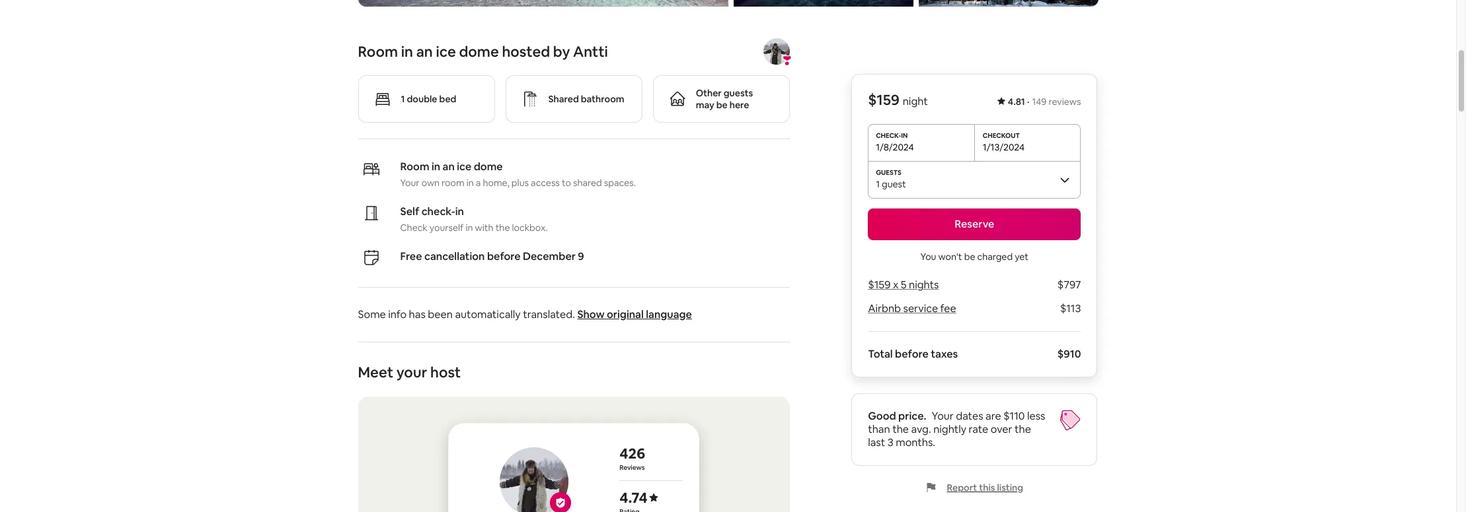 Task type: vqa. For each thing, say whether or not it's contained in the screenshot.
1 dropdown button at the top of the page
no



Task type: describe. For each thing, give the bounding box(es) containing it.
rate
[[969, 423, 988, 437]]

reserve
[[955, 217, 994, 231]]

yet
[[1015, 251, 1029, 263]]

total
[[868, 348, 893, 362]]

original
[[607, 308, 644, 322]]

are
[[986, 410, 1001, 424]]

lucky ranch is good place to spot lights image
[[918, 0, 1098, 6]]

double
[[407, 93, 437, 105]]

price.
[[898, 410, 926, 424]]

1 vertical spatial be
[[964, 251, 975, 263]]

in left with at the left top of the page
[[466, 222, 473, 234]]

this
[[979, 483, 995, 494]]

$797
[[1057, 278, 1081, 292]]

by
[[553, 42, 570, 61]]

0 vertical spatial before
[[487, 250, 521, 263]]

5
[[901, 278, 907, 292]]

reviews
[[619, 464, 645, 472]]

good price.
[[868, 410, 926, 424]]

verified host image
[[555, 499, 566, 509]]

$113
[[1060, 302, 1081, 316]]

may
[[696, 99, 714, 111]]

self check-in check yourself in with the lockbox.
[[400, 205, 548, 234]]

dates
[[956, 410, 983, 424]]

months.
[[896, 436, 935, 450]]

airbnb service fee
[[868, 302, 956, 316]]

1 guest
[[876, 178, 906, 190]]

some
[[358, 308, 386, 322]]

1/8/2024
[[876, 141, 914, 153]]

report
[[947, 483, 977, 494]]

lockbox.
[[512, 222, 548, 234]]

x
[[893, 278, 898, 292]]

be inside other guests may be here
[[716, 99, 728, 111]]

other guests may be here
[[696, 87, 753, 111]]

has
[[409, 308, 426, 322]]

your inside room in an ice dome your own room in a home, plus access to shared spaces.
[[400, 177, 419, 189]]

3
[[888, 436, 893, 450]]

report this listing button
[[926, 483, 1023, 494]]

ice for hosted
[[436, 42, 456, 61]]

self
[[400, 205, 419, 219]]

room in an ice dome your own room in a home, plus access to shared spaces.
[[400, 160, 636, 189]]

check
[[400, 222, 428, 234]]

9
[[578, 250, 584, 263]]

nightly
[[933, 423, 966, 437]]

shared
[[548, 93, 579, 105]]

reserve button
[[868, 209, 1081, 241]]

snow igloo image
[[733, 0, 913, 6]]

charged
[[977, 251, 1013, 263]]

report this listing
[[947, 483, 1023, 494]]

meet your host
[[358, 363, 461, 382]]

room for room in an ice dome hosted by antti
[[358, 42, 398, 61]]

room
[[442, 177, 464, 189]]

here
[[730, 99, 749, 111]]

avg.
[[911, 423, 931, 437]]

1 horizontal spatial the
[[892, 423, 909, 437]]

shared
[[573, 177, 602, 189]]

bed
[[439, 93, 456, 105]]

1 for 1 guest
[[876, 178, 880, 190]]

some info has been automatically translated. show original language
[[358, 308, 692, 322]]

night
[[903, 95, 928, 108]]

a
[[476, 177, 481, 189]]

guests
[[724, 87, 753, 99]]

2 horizontal spatial the
[[1015, 423, 1031, 437]]

translated.
[[523, 308, 575, 322]]

with
[[475, 222, 493, 234]]

room in an ice dome hosted by antti
[[358, 42, 608, 61]]



Task type: locate. For each thing, give the bounding box(es) containing it.
shared bathroom
[[548, 93, 624, 105]]

0 horizontal spatial ice
[[436, 42, 456, 61]]

in up yourself
[[455, 205, 464, 219]]

0 vertical spatial dome
[[459, 42, 499, 61]]

$159 night
[[868, 91, 928, 109]]

$159 left night
[[868, 91, 900, 109]]

$159 left the x
[[868, 278, 891, 292]]

service
[[903, 302, 938, 316]]

ice inside room in an ice dome your own room in a home, plus access to shared spaces.
[[457, 160, 471, 174]]

0 horizontal spatial 1
[[401, 93, 405, 105]]

access
[[531, 177, 560, 189]]

yourself
[[430, 222, 464, 234]]

show original language button
[[577, 308, 692, 322]]

you won't be charged yet
[[921, 251, 1029, 263]]

0 horizontal spatial room
[[358, 42, 398, 61]]

your
[[400, 177, 419, 189], [932, 410, 954, 424]]

ice up bed
[[436, 42, 456, 61]]

1 vertical spatial room
[[400, 160, 429, 174]]

an up double at the top left
[[416, 42, 433, 61]]

been
[[428, 308, 453, 322]]

an up room
[[443, 160, 455, 174]]

an inside room in an ice dome your own room in a home, plus access to shared spaces.
[[443, 160, 455, 174]]

ice for your
[[457, 160, 471, 174]]

airbnb
[[868, 302, 901, 316]]

your inside your dates are $110 less than the avg. nightly rate over the last 3 months.
[[932, 410, 954, 424]]

0 vertical spatial ice
[[436, 42, 456, 61]]

4.81 · 149 reviews
[[1008, 96, 1081, 108]]

426 reviews
[[619, 445, 645, 472]]

automatically
[[455, 308, 521, 322]]

spaces.
[[604, 177, 636, 189]]

total before taxes
[[868, 348, 958, 362]]

1 horizontal spatial room
[[400, 160, 429, 174]]

0 horizontal spatial an
[[416, 42, 433, 61]]

december
[[523, 250, 576, 263]]

fee
[[940, 302, 956, 316]]

1 inside popup button
[[876, 178, 880, 190]]

in
[[401, 42, 413, 61], [432, 160, 440, 174], [466, 177, 474, 189], [455, 205, 464, 219], [466, 222, 473, 234]]

·
[[1027, 96, 1029, 108]]

dome for your
[[474, 160, 503, 174]]

149
[[1032, 96, 1047, 108]]

reviews
[[1049, 96, 1081, 108]]

before right the total
[[895, 348, 929, 362]]

other
[[696, 87, 722, 99]]

1 vertical spatial $159
[[868, 278, 891, 292]]

won't
[[938, 251, 962, 263]]

to
[[562, 177, 571, 189]]

1 left double at the top left
[[401, 93, 405, 105]]

info
[[388, 308, 407, 322]]

the left avg.
[[892, 423, 909, 437]]

antti image
[[763, 38, 790, 65], [763, 38, 790, 65]]

room for room in an ice dome your own room in a home, plus access to shared spaces.
[[400, 160, 429, 174]]

dome for hosted
[[459, 42, 499, 61]]

last
[[868, 436, 885, 450]]

dome
[[459, 42, 499, 61], [474, 160, 503, 174]]

1 vertical spatial an
[[443, 160, 455, 174]]

free cancellation before december 9
[[400, 250, 584, 263]]

4.81
[[1008, 96, 1025, 108]]

be right may at the top
[[716, 99, 728, 111]]

antti is a superhost. image
[[782, 55, 792, 66]]

1 horizontal spatial 1
[[876, 178, 880, 190]]

airbnb service fee button
[[868, 302, 956, 316]]

the right with at the left top of the page
[[496, 222, 510, 234]]

your right avg.
[[932, 410, 954, 424]]

you
[[921, 251, 936, 263]]

$159 for $159 x 5 nights
[[868, 278, 891, 292]]

dome inside room in an ice dome your own room in a home, plus access to shared spaces.
[[474, 160, 503, 174]]

cancellation
[[424, 250, 485, 263]]

check-
[[421, 205, 455, 219]]

0 horizontal spatial the
[[496, 222, 510, 234]]

before down with at the left top of the page
[[487, 250, 521, 263]]

$159 for $159 night
[[868, 91, 900, 109]]

own
[[421, 177, 440, 189]]

ice up room
[[457, 160, 471, 174]]

0 horizontal spatial before
[[487, 250, 521, 263]]

over
[[991, 423, 1012, 437]]

2 $159 from the top
[[868, 278, 891, 292]]

than
[[868, 423, 890, 437]]

an for room in an ice dome hosted by antti
[[416, 42, 433, 61]]

0 vertical spatial 1
[[401, 93, 405, 105]]

426
[[619, 445, 645, 463]]

the right the over
[[1015, 423, 1031, 437]]

1 for 1 double bed
[[401, 93, 405, 105]]

1 double bed
[[401, 93, 456, 105]]

hosted
[[502, 42, 550, 61]]

4.74
[[619, 489, 648, 507]]

show
[[577, 308, 605, 322]]

be right won't
[[964, 251, 975, 263]]

nights
[[909, 278, 939, 292]]

$159 x 5 nights
[[868, 278, 939, 292]]

0 vertical spatial your
[[400, 177, 419, 189]]

1 vertical spatial before
[[895, 348, 929, 362]]

home,
[[483, 177, 510, 189]]

antti
[[573, 42, 608, 61]]

dome up home,
[[474, 160, 503, 174]]

be
[[716, 99, 728, 111], [964, 251, 975, 263]]

language
[[646, 308, 692, 322]]

listing
[[997, 483, 1023, 494]]

bathroom
[[581, 93, 624, 105]]

$159
[[868, 91, 900, 109], [868, 278, 891, 292]]

0 vertical spatial $159
[[868, 91, 900, 109]]

1 left guest
[[876, 178, 880, 190]]

guest
[[882, 178, 906, 190]]

room inside room in an ice dome your own room in a home, plus access to shared spaces.
[[400, 160, 429, 174]]

good
[[868, 410, 896, 424]]

1
[[401, 93, 405, 105], [876, 178, 880, 190]]

0 vertical spatial room
[[358, 42, 398, 61]]

$910
[[1057, 348, 1081, 362]]

dome left hosted
[[459, 42, 499, 61]]

in left the a
[[466, 177, 474, 189]]

an
[[416, 42, 433, 61], [443, 160, 455, 174]]

1 vertical spatial dome
[[474, 160, 503, 174]]

the inside self check-in check yourself in with the lockbox.
[[496, 222, 510, 234]]

1 vertical spatial 1
[[876, 178, 880, 190]]

$159 x 5 nights button
[[868, 278, 939, 292]]

1 horizontal spatial an
[[443, 160, 455, 174]]

an for room in an ice dome your own room in a home, plus access to shared spaces.
[[443, 160, 455, 174]]

1 horizontal spatial before
[[895, 348, 929, 362]]

best place to see nothern lights image
[[358, 0, 728, 6]]

your
[[396, 363, 427, 382]]

1 $159 from the top
[[868, 91, 900, 109]]

1 horizontal spatial be
[[964, 251, 975, 263]]

in up "own"
[[432, 160, 440, 174]]

0 vertical spatial an
[[416, 42, 433, 61]]

your dates are $110 less than the avg. nightly rate over the last 3 months.
[[868, 410, 1045, 450]]

0 horizontal spatial be
[[716, 99, 728, 111]]

less
[[1027, 410, 1045, 424]]

plus
[[512, 177, 529, 189]]

meet
[[358, 363, 393, 382]]

1 vertical spatial your
[[932, 410, 954, 424]]

in up double at the top left
[[401, 42, 413, 61]]

1 horizontal spatial ice
[[457, 160, 471, 174]]

1 horizontal spatial your
[[932, 410, 954, 424]]

antti user profile image
[[500, 448, 569, 513], [500, 448, 569, 513]]

0 horizontal spatial your
[[400, 177, 419, 189]]

taxes
[[931, 348, 958, 362]]

host
[[430, 363, 461, 382]]

your left "own"
[[400, 177, 419, 189]]

0 vertical spatial be
[[716, 99, 728, 111]]

1 vertical spatial ice
[[457, 160, 471, 174]]

1 guest button
[[868, 161, 1081, 198]]

free
[[400, 250, 422, 263]]



